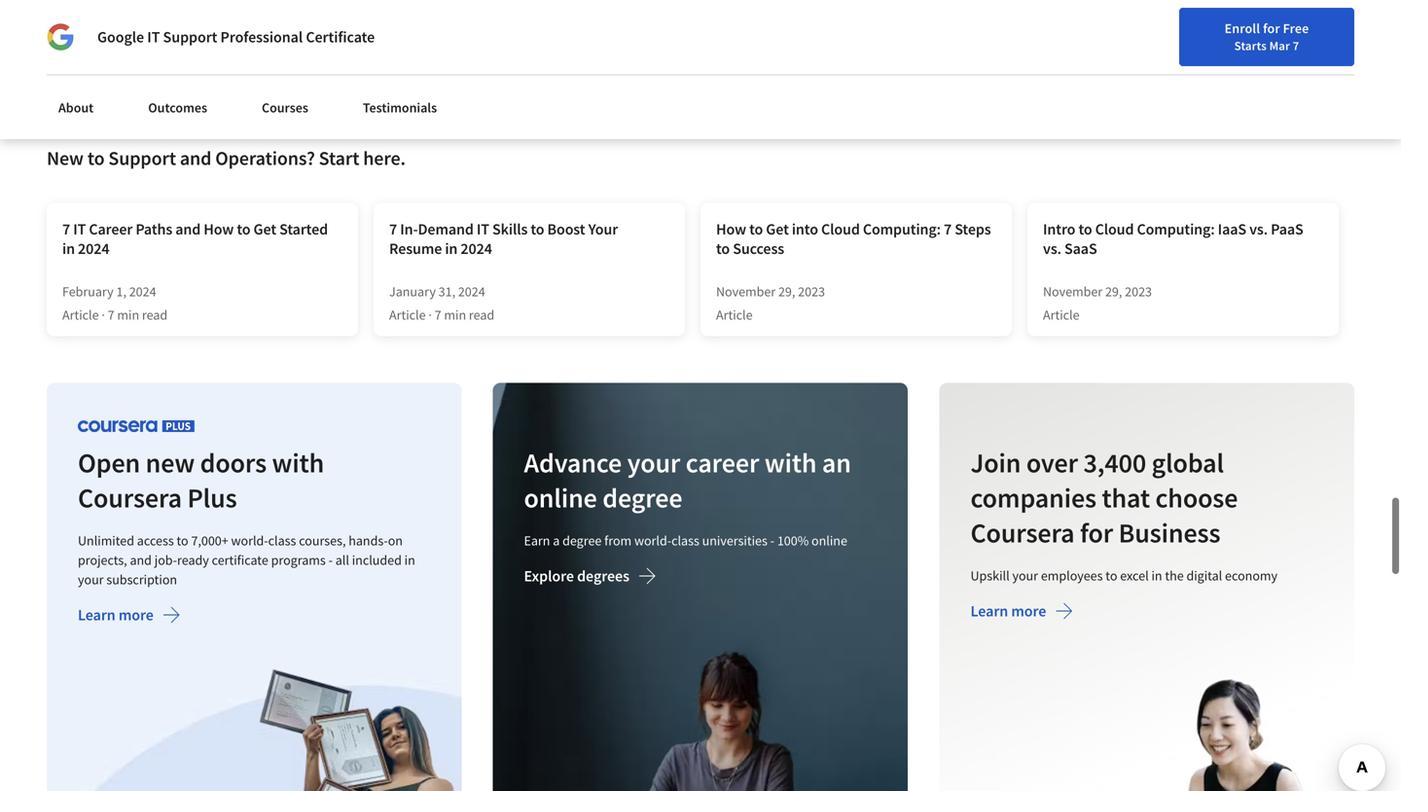 Task type: locate. For each thing, give the bounding box(es) containing it.
· inside january 31, 2024 article · 7 min read
[[429, 306, 432, 324]]

new down about link
[[47, 146, 84, 171]]

and down outcomes link
[[180, 146, 212, 171]]

learn down upskill
[[971, 602, 1009, 621]]

and
[[180, 146, 212, 171], [175, 220, 201, 239], [130, 552, 152, 569]]

and right paths
[[175, 220, 201, 239]]

1 horizontal spatial how
[[717, 220, 747, 239]]

it right google
[[147, 27, 160, 47]]

february
[[62, 283, 114, 301]]

0 horizontal spatial with
[[272, 446, 324, 480]]

unlimited
[[78, 532, 134, 550]]

- inside unlimited access to 7,000+ world-class courses, hands-on projects, and job-ready certificate programs - all included in your subscription
[[329, 552, 333, 569]]

2024 inside 7 it career paths and how to get started in 2024
[[78, 239, 110, 259]]

0 horizontal spatial world-
[[231, 532, 268, 550]]

mar
[[1270, 38, 1291, 54]]

learn
[[971, 602, 1009, 621], [78, 606, 116, 625]]

world- up certificate
[[231, 532, 268, 550]]

for
[[1264, 19, 1281, 37], [1344, 25, 1362, 42], [1080, 516, 1114, 550]]

with for career
[[765, 446, 817, 480]]

2 computing: from the left
[[1138, 220, 1216, 239]]

computing: inside how to get into cloud computing: 7 steps to success
[[863, 220, 941, 239]]

learn more link down subscription
[[78, 606, 181, 630]]

1 vertical spatial new
[[47, 146, 84, 171]]

to left started
[[237, 220, 251, 239]]

with inside advance your career with an online degree
[[765, 446, 817, 480]]

2 world- from the left
[[635, 532, 672, 550]]

7 it career paths and how to get started in 2024
[[62, 220, 328, 259]]

join for join over 3,400 global companies that choose coursera for business
[[971, 446, 1021, 480]]

0 vertical spatial coursera
[[78, 481, 182, 515]]

cloud
[[822, 220, 860, 239], [1096, 220, 1135, 239]]

free inside the enroll for free starts mar 7
[[1284, 19, 1310, 37]]

1 29, from the left
[[779, 283, 796, 301]]

0 horizontal spatial for
[[1080, 516, 1114, 550]]

2 november 29, 2023 article from the left
[[1044, 283, 1153, 324]]

november down the saas
[[1044, 283, 1103, 301]]

hands-
[[349, 532, 388, 550]]

article inside february 1, 2024 article · 7 min read
[[62, 306, 99, 324]]

with
[[272, 446, 324, 480], [765, 446, 817, 480]]

0 horizontal spatial computing:
[[863, 220, 941, 239]]

new
[[146, 446, 195, 480]]

0 horizontal spatial coursera
[[78, 481, 182, 515]]

1 horizontal spatial read
[[469, 306, 495, 324]]

7
[[1293, 38, 1300, 54], [62, 220, 70, 239], [389, 220, 397, 239], [944, 220, 952, 239], [108, 306, 114, 324], [435, 306, 442, 324]]

4 article from the left
[[1044, 306, 1080, 324]]

it left the skills
[[477, 220, 490, 239]]

article down february
[[62, 306, 99, 324]]

1 class from the left
[[268, 532, 296, 550]]

0 vertical spatial degree
[[603, 481, 683, 515]]

get left into
[[766, 220, 789, 239]]

vs. left the saas
[[1044, 239, 1062, 259]]

31,
[[439, 283, 456, 301]]

1 horizontal spatial learn more
[[971, 602, 1047, 621]]

1 horizontal spatial class
[[672, 532, 700, 550]]

degree
[[603, 481, 683, 515], [563, 532, 602, 550]]

7,000+
[[191, 532, 229, 550]]

career
[[686, 446, 760, 480]]

0 vertical spatial support
[[163, 27, 218, 47]]

2 2023 from the left
[[1126, 283, 1153, 301]]

it inside 7 it career paths and how to get started in 2024
[[73, 220, 86, 239]]

0 vertical spatial join
[[1316, 25, 1342, 42]]

1 horizontal spatial get
[[766, 220, 789, 239]]

for up mar
[[1264, 19, 1281, 37]]

here.
[[363, 146, 406, 171]]

1 vertical spatial and
[[175, 220, 201, 239]]

outcomes
[[148, 99, 207, 116]]

7 left in-
[[389, 220, 397, 239]]

google it support professional certificate
[[97, 27, 375, 47]]

in right included
[[405, 552, 415, 569]]

0 horizontal spatial more
[[119, 606, 154, 625]]

free up mar
[[1284, 19, 1310, 37]]

november 29, 2023 article for saas
[[1044, 283, 1153, 324]]

your inside unlimited access to 7,000+ world-class courses, hands-on projects, and job-ready certificate programs - all included in your subscription
[[78, 571, 104, 589]]

2024 right 1,
[[129, 283, 156, 301]]

7 inside how to get into cloud computing: 7 steps to success
[[944, 220, 952, 239]]

1 horizontal spatial 29,
[[1106, 283, 1123, 301]]

class left universities
[[672, 532, 700, 550]]

more down employees
[[1012, 602, 1047, 621]]

0 horizontal spatial how
[[204, 220, 234, 239]]

cloud right intro
[[1096, 220, 1135, 239]]

2024 inside january 31, 2024 article · 7 min read
[[458, 283, 485, 301]]

7 down february
[[108, 306, 114, 324]]

2023 down intro to cloud computing: iaas vs. paas vs. saas
[[1126, 283, 1153, 301]]

0 vertical spatial online
[[524, 481, 598, 515]]

your
[[1151, 22, 1176, 40], [628, 446, 681, 480], [1013, 567, 1039, 585], [78, 571, 104, 589]]

for down that
[[1080, 516, 1114, 550]]

min inside february 1, 2024 article · 7 min read
[[117, 306, 139, 324]]

how to get into cloud computing: 7 steps to success
[[717, 220, 992, 259]]

to right intro
[[1079, 220, 1093, 239]]

november down success
[[717, 283, 776, 301]]

in right resume
[[445, 239, 458, 259]]

learn more down subscription
[[78, 606, 154, 625]]

0 horizontal spatial online
[[524, 481, 598, 515]]

projects,
[[78, 552, 127, 569]]

online down advance
[[524, 481, 598, 515]]

2023 down into
[[798, 283, 826, 301]]

computing: inside intro to cloud computing: iaas vs. paas vs. saas
[[1138, 220, 1216, 239]]

class for universities
[[672, 532, 700, 550]]

ready
[[177, 552, 209, 569]]

courses
[[262, 99, 308, 116]]

1 horizontal spatial degree
[[603, 481, 683, 515]]

2 november from the left
[[1044, 283, 1103, 301]]

certificate
[[306, 27, 375, 47]]

2024 left the skills
[[461, 239, 492, 259]]

computing: left steps
[[863, 220, 941, 239]]

to inside 7 in-demand it skills to boost your resume in 2024
[[531, 220, 545, 239]]

article for 7 it career paths and how to get started in 2024
[[62, 306, 99, 324]]

read down paths
[[142, 306, 168, 324]]

in up february
[[62, 239, 75, 259]]

0 horizontal spatial november 29, 2023 article
[[717, 283, 826, 324]]

class inside unlimited access to 7,000+ world-class courses, hands-on projects, and job-ready certificate programs - all included in your subscription
[[268, 532, 296, 550]]

· for 7 it career paths and how to get started in 2024
[[102, 306, 105, 324]]

from
[[605, 532, 632, 550]]

degree inside advance your career with an online degree
[[603, 481, 683, 515]]

november
[[717, 283, 776, 301], [1044, 283, 1103, 301]]

excel
[[1121, 567, 1149, 585]]

world- right from
[[635, 532, 672, 550]]

november 29, 2023 article down success
[[717, 283, 826, 324]]

1 horizontal spatial join
[[1316, 25, 1342, 42]]

programs
[[271, 552, 326, 569]]

0 horizontal spatial november
[[717, 283, 776, 301]]

your inside advance your career with an online degree
[[628, 446, 681, 480]]

how right paths
[[204, 220, 234, 239]]

coursera
[[78, 481, 182, 515], [971, 516, 1075, 550]]

for inside the enroll for free starts mar 7
[[1264, 19, 1281, 37]]

your right upskill
[[1013, 567, 1039, 585]]

1 vertical spatial join
[[971, 446, 1021, 480]]

1 horizontal spatial world-
[[635, 532, 672, 550]]

how left into
[[717, 220, 747, 239]]

2023 for computing:
[[1126, 283, 1153, 301]]

read inside january 31, 2024 article · 7 min read
[[469, 306, 495, 324]]

0 horizontal spatial read
[[142, 306, 168, 324]]

degree right a
[[563, 532, 602, 550]]

your for advance
[[628, 446, 681, 480]]

1 horizontal spatial more
[[1012, 602, 1047, 621]]

7 in-demand it skills to boost your resume in 2024
[[389, 220, 618, 259]]

0 vertical spatial career
[[1207, 22, 1245, 40]]

more for left learn more link
[[119, 606, 154, 625]]

vs. right iaas
[[1250, 220, 1269, 239]]

29, down intro to cloud computing: iaas vs. paas vs. saas
[[1106, 283, 1123, 301]]

1 horizontal spatial career
[[1207, 22, 1245, 40]]

1 horizontal spatial it
[[147, 27, 160, 47]]

1 horizontal spatial november
[[1044, 283, 1103, 301]]

how
[[204, 220, 234, 239], [717, 220, 747, 239]]

2 class from the left
[[672, 532, 700, 550]]

coursera down open
[[78, 481, 182, 515]]

1 computing: from the left
[[863, 220, 941, 239]]

7 inside january 31, 2024 article · 7 min read
[[435, 306, 442, 324]]

learn more down upskill
[[971, 602, 1047, 621]]

1 read from the left
[[142, 306, 168, 324]]

0 horizontal spatial new
[[47, 146, 84, 171]]

- left 100%
[[771, 532, 775, 550]]

new
[[1179, 22, 1205, 40], [47, 146, 84, 171]]

7 up february
[[62, 220, 70, 239]]

min inside january 31, 2024 article · 7 min read
[[444, 306, 466, 324]]

about link
[[47, 88, 105, 128]]

certificate
[[212, 552, 268, 569]]

0 vertical spatial and
[[180, 146, 212, 171]]

an
[[823, 446, 852, 480]]

·
[[102, 306, 105, 324], [429, 306, 432, 324]]

to left success
[[717, 239, 730, 259]]

0 horizontal spatial min
[[117, 306, 139, 324]]

2 read from the left
[[469, 306, 495, 324]]

· down february
[[102, 306, 105, 324]]

0 horizontal spatial it
[[73, 220, 86, 239]]

job-
[[155, 552, 177, 569]]

1 horizontal spatial with
[[765, 446, 817, 480]]

support down outcomes link
[[108, 146, 176, 171]]

get left started
[[254, 220, 277, 239]]

2 min from the left
[[444, 306, 466, 324]]

coursera image
[[23, 16, 147, 47]]

subscription
[[106, 571, 177, 589]]

find your new career link
[[1113, 19, 1254, 44]]

article down success
[[717, 306, 753, 324]]

0 horizontal spatial 29,
[[779, 283, 796, 301]]

0 horizontal spatial career
[[89, 220, 133, 239]]

read for paths
[[142, 306, 168, 324]]

min down 1,
[[117, 306, 139, 324]]

- left all
[[329, 552, 333, 569]]

free for join for free
[[1365, 25, 1391, 42]]

7 left steps
[[944, 220, 952, 239]]

more for learn more link to the right
[[1012, 602, 1047, 621]]

1 how from the left
[[204, 220, 234, 239]]

1 with from the left
[[272, 446, 324, 480]]

29,
[[779, 283, 796, 301], [1106, 283, 1123, 301]]

2 cloud from the left
[[1096, 220, 1135, 239]]

in
[[1288, 22, 1299, 40]]

read down 7 in-demand it skills to boost your resume in 2024 at the left top
[[469, 306, 495, 324]]

article down january
[[389, 306, 426, 324]]

29, for saas
[[1106, 283, 1123, 301]]

for inside the join over 3,400 global companies that choose coursera for business
[[1080, 516, 1114, 550]]

7 right mar
[[1293, 38, 1300, 54]]

1 get from the left
[[254, 220, 277, 239]]

free for enroll for free starts mar 7
[[1284, 19, 1310, 37]]

0 horizontal spatial -
[[329, 552, 333, 569]]

log in link
[[1254, 19, 1308, 43]]

2 horizontal spatial it
[[477, 220, 490, 239]]

cloud inside how to get into cloud computing: 7 steps to success
[[822, 220, 860, 239]]

cloud right into
[[822, 220, 860, 239]]

2 article from the left
[[389, 306, 426, 324]]

global
[[1152, 446, 1225, 480]]

0 vertical spatial -
[[771, 532, 775, 550]]

2024 up february
[[78, 239, 110, 259]]

it
[[147, 27, 160, 47], [73, 220, 86, 239], [477, 220, 490, 239]]

min for demand
[[444, 306, 466, 324]]

1 vertical spatial career
[[89, 220, 133, 239]]

2024 inside february 1, 2024 article · 7 min read
[[129, 283, 156, 301]]

0 horizontal spatial get
[[254, 220, 277, 239]]

for for join
[[1344, 25, 1362, 42]]

1 horizontal spatial november 29, 2023 article
[[1044, 283, 1153, 324]]

3 article from the left
[[717, 306, 753, 324]]

7 down 31,
[[435, 306, 442, 324]]

1 vertical spatial -
[[329, 552, 333, 569]]

article down the saas
[[1044, 306, 1080, 324]]

1 article from the left
[[62, 306, 99, 324]]

0 horizontal spatial ·
[[102, 306, 105, 324]]

1 horizontal spatial for
[[1264, 19, 1281, 37]]

1 · from the left
[[102, 306, 105, 324]]

0 horizontal spatial 2023
[[798, 283, 826, 301]]

1 horizontal spatial cloud
[[1096, 220, 1135, 239]]

more down subscription
[[119, 606, 154, 625]]

0 horizontal spatial vs.
[[1044, 239, 1062, 259]]

1 horizontal spatial ·
[[429, 306, 432, 324]]

learn down projects,
[[78, 606, 116, 625]]

1 cloud from the left
[[822, 220, 860, 239]]

iaas
[[1219, 220, 1247, 239]]

class up programs
[[268, 532, 296, 550]]

None search field
[[278, 12, 599, 51]]

1 november from the left
[[717, 283, 776, 301]]

2 vertical spatial and
[[130, 552, 152, 569]]

learn more link down upskill
[[971, 602, 1074, 626]]

coursera down companies on the right bottom of the page
[[971, 516, 1075, 550]]

1 vertical spatial support
[[108, 146, 176, 171]]

new left enroll
[[1179, 22, 1205, 40]]

1 horizontal spatial free
[[1365, 25, 1391, 42]]

open new doors with coursera plus
[[78, 446, 324, 515]]

read for it
[[469, 306, 495, 324]]

all
[[336, 552, 349, 569]]

0 horizontal spatial join
[[971, 446, 1021, 480]]

1 world- from the left
[[231, 532, 268, 550]]

0 horizontal spatial cloud
[[822, 220, 860, 239]]

1 horizontal spatial min
[[444, 306, 466, 324]]

7 inside february 1, 2024 article · 7 min read
[[108, 306, 114, 324]]

· down january
[[429, 306, 432, 324]]

1 horizontal spatial computing:
[[1138, 220, 1216, 239]]

november 29, 2023 article
[[717, 283, 826, 324], [1044, 283, 1153, 324]]

support for professional
[[163, 27, 218, 47]]

february 1, 2024 article · 7 min read
[[62, 283, 168, 324]]

how inside how to get into cloud computing: 7 steps to success
[[717, 220, 747, 239]]

2 29, from the left
[[1106, 283, 1123, 301]]

1 min from the left
[[117, 306, 139, 324]]

free right "in"
[[1365, 25, 1391, 42]]

2 get from the left
[[766, 220, 789, 239]]

degree up from
[[603, 481, 683, 515]]

support right google
[[163, 27, 218, 47]]

it inside 7 in-demand it skills to boost your resume in 2024
[[477, 220, 490, 239]]

start
[[319, 146, 360, 171]]

1 november 29, 2023 article from the left
[[717, 283, 826, 324]]

1 vertical spatial degree
[[563, 532, 602, 550]]

to right the skills
[[531, 220, 545, 239]]

cloud inside intro to cloud computing: iaas vs. paas vs. saas
[[1096, 220, 1135, 239]]

with left an
[[765, 446, 817, 480]]

with right doors
[[272, 446, 324, 480]]

2023
[[798, 283, 826, 301], [1126, 283, 1153, 301]]

· inside february 1, 2024 article · 7 min read
[[102, 306, 105, 324]]

article
[[62, 306, 99, 324], [389, 306, 426, 324], [717, 306, 753, 324], [1044, 306, 1080, 324]]

class for courses,
[[268, 532, 296, 550]]

success
[[733, 239, 785, 259]]

2 · from the left
[[429, 306, 432, 324]]

in inside 7 in-demand it skills to boost your resume in 2024
[[445, 239, 458, 259]]

with inside open new doors with coursera plus
[[272, 446, 324, 480]]

vs.
[[1250, 220, 1269, 239], [1044, 239, 1062, 259]]

join inside the join over 3,400 global companies that choose coursera for business
[[971, 446, 1021, 480]]

it up february
[[73, 220, 86, 239]]

0 horizontal spatial degree
[[563, 532, 602, 550]]

and up subscription
[[130, 552, 152, 569]]

2024 right 31,
[[458, 283, 485, 301]]

1 horizontal spatial coursera
[[971, 516, 1075, 550]]

coursera inside open new doors with coursera plus
[[78, 481, 182, 515]]

1 horizontal spatial -
[[771, 532, 775, 550]]

your down projects,
[[78, 571, 104, 589]]

get
[[254, 220, 277, 239], [766, 220, 789, 239]]

to left into
[[750, 220, 763, 239]]

29, down success
[[779, 283, 796, 301]]

0 vertical spatial new
[[1179, 22, 1205, 40]]

1 vertical spatial coursera
[[971, 516, 1075, 550]]

in
[[62, 239, 75, 259], [445, 239, 458, 259], [405, 552, 415, 569], [1152, 567, 1163, 585]]

-
[[771, 532, 775, 550], [329, 552, 333, 569]]

computing: left iaas
[[1138, 220, 1216, 239]]

0 horizontal spatial class
[[268, 532, 296, 550]]

for right "in"
[[1344, 25, 1362, 42]]

2 with from the left
[[765, 446, 817, 480]]

world- inside unlimited access to 7,000+ world-class courses, hands-on projects, and job-ready certificate programs - all included in your subscription
[[231, 532, 268, 550]]

your left career
[[628, 446, 681, 480]]

2024
[[78, 239, 110, 259], [461, 239, 492, 259], [129, 283, 156, 301], [458, 283, 485, 301]]

read inside february 1, 2024 article · 7 min read
[[142, 306, 168, 324]]

your right find
[[1151, 22, 1176, 40]]

1 horizontal spatial 2023
[[1126, 283, 1153, 301]]

your for upskill
[[1013, 567, 1039, 585]]

new to support and operations? start here.
[[47, 146, 406, 171]]

min down 31,
[[444, 306, 466, 324]]

1 vertical spatial online
[[812, 532, 848, 550]]

1 horizontal spatial new
[[1179, 22, 1205, 40]]

choose
[[1156, 481, 1238, 515]]

class
[[268, 532, 296, 550], [672, 532, 700, 550]]

article inside january 31, 2024 article · 7 min read
[[389, 306, 426, 324]]

about
[[58, 99, 94, 116]]

2 how from the left
[[717, 220, 747, 239]]

november 29, 2023 article down the saas
[[1044, 283, 1153, 324]]

and inside 7 it career paths and how to get started in 2024
[[175, 220, 201, 239]]

to up ready
[[177, 532, 189, 550]]

1 2023 from the left
[[798, 283, 826, 301]]

saas
[[1065, 239, 1098, 259]]

online right 100%
[[812, 532, 848, 550]]

2 horizontal spatial for
[[1344, 25, 1362, 42]]

join up companies on the right bottom of the page
[[971, 446, 1021, 480]]

0 horizontal spatial free
[[1284, 19, 1310, 37]]

join right "in"
[[1316, 25, 1342, 42]]



Task type: vqa. For each thing, say whether or not it's contained in the screenshot.
ACE® at the top left of the page
no



Task type: describe. For each thing, give the bounding box(es) containing it.
career inside 7 it career paths and how to get started in 2024
[[89, 220, 133, 239]]

economy
[[1226, 567, 1278, 585]]

to inside 7 it career paths and how to get started in 2024
[[237, 220, 251, 239]]

november 29, 2023 article for to
[[717, 283, 826, 324]]

employees
[[1041, 567, 1103, 585]]

google image
[[47, 23, 74, 51]]

your for find
[[1151, 22, 1176, 40]]

3,400
[[1084, 446, 1147, 480]]

1 horizontal spatial learn
[[971, 602, 1009, 621]]

advance
[[524, 446, 622, 480]]

november for saas
[[1044, 283, 1103, 301]]

0 horizontal spatial learn
[[78, 606, 116, 625]]

testimonials link
[[351, 88, 449, 128]]

explore degrees
[[524, 567, 630, 586]]

paths
[[136, 220, 172, 239]]

steps
[[955, 220, 992, 239]]

to inside intro to cloud computing: iaas vs. paas vs. saas
[[1079, 220, 1093, 239]]

over
[[1027, 446, 1078, 480]]

coursera plus image
[[78, 420, 195, 432]]

digital
[[1187, 567, 1223, 585]]

world- for from
[[635, 532, 672, 550]]

in-
[[400, 220, 418, 239]]

january
[[389, 283, 436, 301]]

1 horizontal spatial vs.
[[1250, 220, 1269, 239]]

upskill
[[971, 567, 1010, 585]]

your
[[589, 220, 618, 239]]

2024 inside 7 in-demand it skills to boost your resume in 2024
[[461, 239, 492, 259]]

in inside unlimited access to 7,000+ world-class courses, hands-on projects, and job-ready certificate programs - all included in your subscription
[[405, 552, 415, 569]]

skills
[[493, 220, 528, 239]]

started
[[280, 220, 328, 239]]

plus
[[187, 481, 237, 515]]

resume
[[389, 239, 442, 259]]

professional
[[221, 27, 303, 47]]

world- for 7,000+
[[231, 532, 268, 550]]

earn
[[524, 532, 551, 550]]

0 horizontal spatial learn more
[[78, 606, 154, 625]]

· for 7 in-demand it skills to boost your resume in 2024
[[429, 306, 432, 324]]

join for free
[[1316, 25, 1391, 42]]

in inside 7 it career paths and how to get started in 2024
[[62, 239, 75, 259]]

7 inside 7 it career paths and how to get started in 2024
[[62, 220, 70, 239]]

2023 for into
[[798, 283, 826, 301]]

unlimited access to 7,000+ world-class courses, hands-on projects, and job-ready certificate programs - all included in your subscription
[[78, 532, 415, 589]]

7 inside the enroll for free starts mar 7
[[1293, 38, 1300, 54]]

article for intro to cloud computing: iaas vs. paas vs. saas
[[1044, 306, 1080, 324]]

1 horizontal spatial learn more link
[[971, 602, 1074, 626]]

29, for to
[[779, 283, 796, 301]]

coursera inside the join over 3,400 global companies that choose coursera for business
[[971, 516, 1075, 550]]

it for google
[[147, 27, 160, 47]]

1 horizontal spatial online
[[812, 532, 848, 550]]

enroll
[[1225, 19, 1261, 37]]

on
[[388, 532, 403, 550]]

to left excel
[[1106, 567, 1118, 585]]

join for free link
[[1310, 15, 1396, 52]]

paas
[[1272, 220, 1304, 239]]

how inside 7 it career paths and how to get started in 2024
[[204, 220, 234, 239]]

to inside unlimited access to 7,000+ world-class courses, hands-on projects, and job-ready certificate programs - all included in your subscription
[[177, 532, 189, 550]]

article for how to get into cloud computing: 7 steps to success
[[717, 306, 753, 324]]

explore
[[524, 567, 574, 586]]

google
[[97, 27, 144, 47]]

join for join for free
[[1316, 25, 1342, 42]]

get inside how to get into cloud computing: 7 steps to success
[[766, 220, 789, 239]]

with for doors
[[272, 446, 324, 480]]

courses link
[[250, 88, 320, 128]]

intro to cloud computing: iaas vs. paas vs. saas
[[1044, 220, 1304, 259]]

outcomes link
[[137, 88, 219, 128]]

article for 7 in-demand it skills to boost your resume in 2024
[[389, 306, 426, 324]]

that
[[1102, 481, 1151, 515]]

and inside unlimited access to 7,000+ world-class courses, hands-on projects, and job-ready certificate programs - all included in your subscription
[[130, 552, 152, 569]]

into
[[792, 220, 819, 239]]

100%
[[778, 532, 809, 550]]

testimonials
[[363, 99, 437, 116]]

a
[[553, 532, 560, 550]]

to down about link
[[87, 146, 105, 171]]

join over 3,400 global companies that choose coursera for business
[[971, 446, 1238, 550]]

it for 7
[[73, 220, 86, 239]]

online inside advance your career with an online degree
[[524, 481, 598, 515]]

companies
[[971, 481, 1097, 515]]

log
[[1264, 22, 1285, 40]]

0 horizontal spatial learn more link
[[78, 606, 181, 630]]

earn a degree from world-class universities - 100% online
[[524, 532, 848, 550]]

min for career
[[117, 306, 139, 324]]

january 31, 2024 article · 7 min read
[[389, 283, 495, 324]]

universities
[[703, 532, 768, 550]]

get inside 7 it career paths and how to get started in 2024
[[254, 220, 277, 239]]

courses,
[[299, 532, 346, 550]]

doors
[[200, 446, 267, 480]]

log in
[[1264, 22, 1299, 40]]

business
[[1119, 516, 1221, 550]]

1,
[[116, 283, 126, 301]]

advance your career with an online degree
[[524, 446, 852, 515]]

degrees
[[578, 567, 630, 586]]

upskill your employees to excel in the digital economy
[[971, 567, 1278, 585]]

learner yvonne j usa image
[[113, 0, 709, 62]]

intro
[[1044, 220, 1076, 239]]

find your new career
[[1123, 22, 1245, 40]]

the
[[1166, 567, 1184, 585]]

enroll for free starts mar 7
[[1225, 19, 1310, 54]]

explore degrees link
[[524, 567, 657, 591]]

demand
[[418, 220, 474, 239]]

operations?
[[215, 146, 315, 171]]

find
[[1123, 22, 1148, 40]]

november for to
[[717, 283, 776, 301]]

boost
[[548, 220, 586, 239]]

support for and
[[108, 146, 176, 171]]

7 inside 7 in-demand it skills to boost your resume in 2024
[[389, 220, 397, 239]]

access
[[137, 532, 174, 550]]

open
[[78, 446, 140, 480]]

for for enroll
[[1264, 19, 1281, 37]]

included
[[352, 552, 402, 569]]

starts
[[1235, 38, 1267, 54]]

in left the
[[1152, 567, 1163, 585]]



